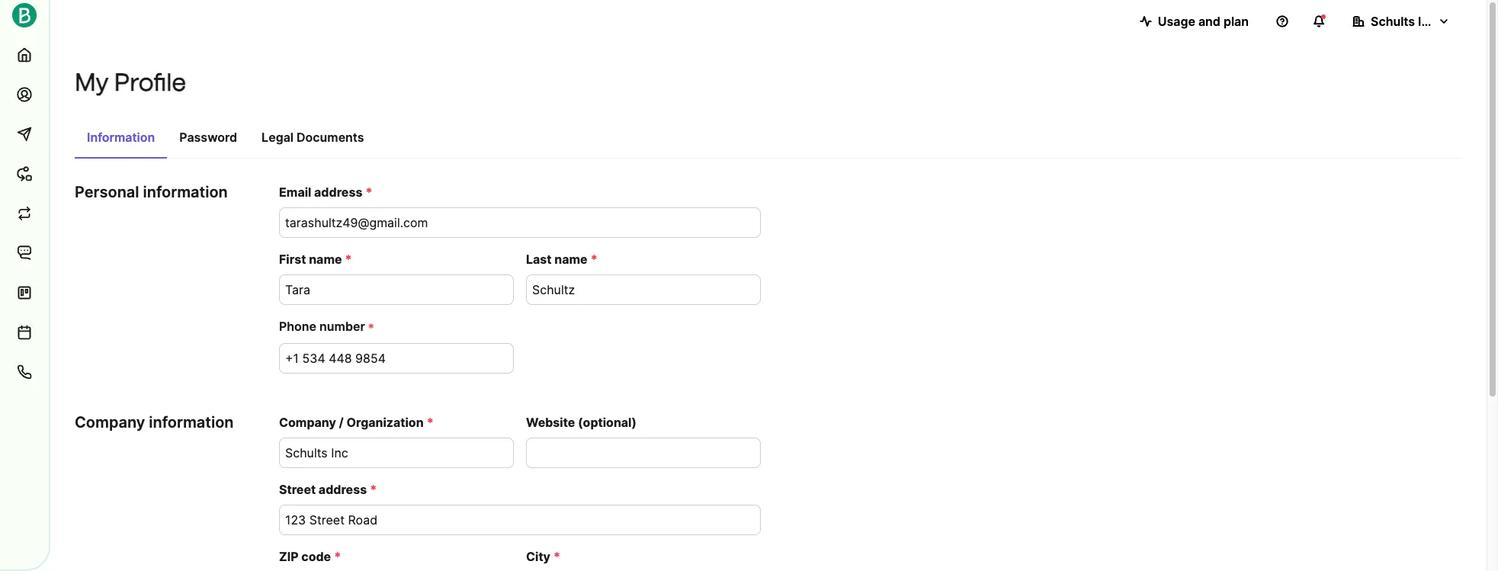 Task type: vqa. For each thing, say whether or not it's contained in the screenshot.
is
no



Task type: locate. For each thing, give the bounding box(es) containing it.
schults inc
[[1371, 14, 1437, 29]]

company for company / organization *
[[279, 415, 336, 430]]

and
[[1199, 14, 1221, 29]]

* right number
[[368, 320, 374, 335]]

street
[[279, 482, 316, 497]]

*
[[366, 185, 373, 200], [345, 252, 352, 267], [591, 252, 598, 267], [368, 320, 374, 335], [427, 415, 434, 430], [370, 482, 377, 497], [334, 549, 341, 564], [554, 549, 561, 564]]

* right last on the top of page
[[591, 252, 598, 267]]

* for email address *
[[366, 185, 373, 200]]

0 horizontal spatial company
[[75, 413, 145, 431]]

information
[[87, 130, 155, 145]]

* right first
[[345, 252, 352, 267]]

usage
[[1158, 14, 1196, 29]]

information for personal information
[[143, 183, 228, 201]]

1 horizontal spatial name
[[555, 252, 588, 267]]

name
[[309, 252, 342, 267], [555, 252, 588, 267]]

legal documents
[[262, 130, 364, 145]]

2 name from the left
[[555, 252, 588, 267]]

company
[[75, 413, 145, 431], [279, 415, 336, 430]]

* right the code
[[334, 549, 341, 564]]

address for email address
[[314, 185, 363, 200]]

company information
[[75, 413, 234, 431]]

1 name from the left
[[309, 252, 342, 267]]

inc
[[1419, 14, 1437, 29]]

organization
[[347, 415, 424, 430]]

address
[[314, 185, 363, 200], [319, 482, 367, 497]]

first name *
[[279, 252, 352, 267]]

zip
[[279, 549, 299, 564]]

1 vertical spatial address
[[319, 482, 367, 497]]

name right first
[[309, 252, 342, 267]]

tab list containing information
[[75, 122, 1463, 159]]

* inside phone number *
[[368, 320, 374, 335]]

0 vertical spatial information
[[143, 183, 228, 201]]

number
[[320, 319, 365, 334]]

tab list
[[75, 122, 1463, 159]]

last
[[526, 252, 552, 267]]

* right organization
[[427, 415, 434, 430]]

* for phone number *
[[368, 320, 374, 335]]

1 vertical spatial information
[[149, 413, 234, 431]]

password link
[[167, 122, 249, 157]]

legal
[[262, 130, 294, 145]]

0 vertical spatial address
[[314, 185, 363, 200]]

profile
[[114, 68, 186, 97]]

name for last name
[[555, 252, 588, 267]]

0 horizontal spatial name
[[309, 252, 342, 267]]

* down organization
[[370, 482, 377, 497]]

* for first name *
[[345, 252, 352, 267]]

name right last on the top of page
[[555, 252, 588, 267]]

personal
[[75, 183, 139, 201]]

address right street
[[319, 482, 367, 497]]

schults
[[1371, 14, 1416, 29]]

address right email
[[314, 185, 363, 200]]

* right email
[[366, 185, 373, 200]]

None text field
[[279, 207, 761, 238], [279, 275, 514, 305], [526, 275, 761, 305], [279, 343, 514, 373], [279, 438, 514, 468], [279, 505, 761, 535], [279, 207, 761, 238], [279, 275, 514, 305], [526, 275, 761, 305], [279, 343, 514, 373], [279, 438, 514, 468], [279, 505, 761, 535]]

website
[[526, 415, 575, 430]]

zip code *
[[279, 549, 341, 564]]

street address *
[[279, 482, 377, 497]]

information
[[143, 183, 228, 201], [149, 413, 234, 431]]

first
[[279, 252, 306, 267]]

information link
[[75, 122, 167, 159]]

city
[[526, 549, 551, 564]]

1 horizontal spatial company
[[279, 415, 336, 430]]

usage and plan
[[1158, 14, 1249, 29]]



Task type: describe. For each thing, give the bounding box(es) containing it.
(optional)
[[578, 415, 637, 430]]

email
[[279, 185, 312, 200]]

personal information
[[75, 183, 228, 201]]

phone number *
[[279, 319, 374, 335]]

company for company information
[[75, 413, 145, 431]]

email address *
[[279, 185, 373, 200]]

address for street address
[[319, 482, 367, 497]]

documents
[[297, 130, 364, 145]]

* for zip code *
[[334, 549, 341, 564]]

usage and plan button
[[1128, 6, 1262, 37]]

last name *
[[526, 252, 598, 267]]

* right city
[[554, 549, 561, 564]]

plan
[[1224, 14, 1249, 29]]

company / organization *
[[279, 415, 434, 430]]

information for company information
[[149, 413, 234, 431]]

city *
[[526, 549, 561, 564]]

code
[[301, 549, 331, 564]]

legal documents link
[[249, 122, 377, 157]]

website (optional)
[[526, 415, 637, 430]]

my profile
[[75, 68, 186, 97]]

* for last name *
[[591, 252, 598, 267]]

Website (optional) text field
[[526, 438, 761, 468]]

schults inc button
[[1341, 6, 1463, 37]]

password
[[179, 130, 237, 145]]

phone
[[279, 319, 317, 334]]

/
[[339, 415, 344, 430]]

name for first name
[[309, 252, 342, 267]]

* for street address *
[[370, 482, 377, 497]]

my
[[75, 68, 109, 97]]



